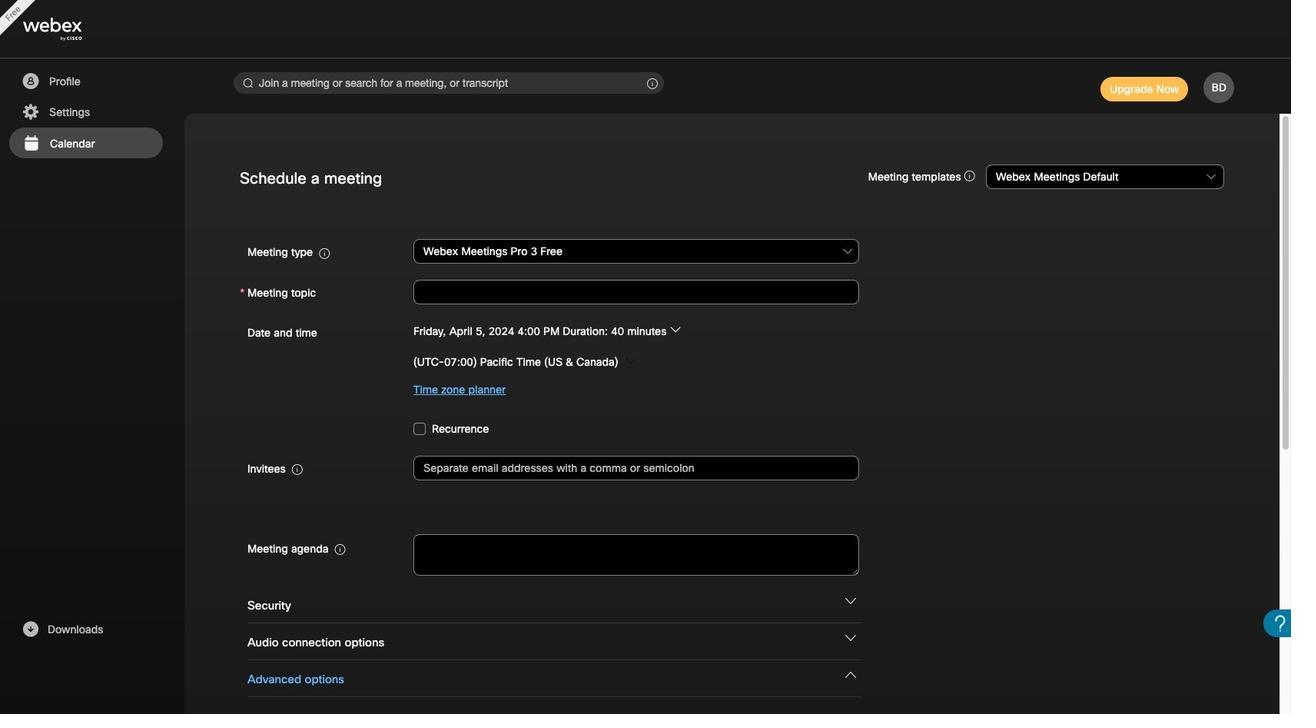 Task type: describe. For each thing, give the bounding box(es) containing it.
advanced options region
[[240, 660, 1224, 714]]

arrow image
[[670, 324, 681, 335]]

mds settings_filled image
[[21, 103, 40, 121]]

Join a meeting or search for a meeting, or transcript text field
[[234, 72, 664, 94]]

1 ng down image from the top
[[845, 596, 856, 606]]



Task type: vqa. For each thing, say whether or not it's contained in the screenshot.
tab list
no



Task type: locate. For each thing, give the bounding box(es) containing it.
banner
[[0, 0, 1291, 58]]

1 vertical spatial ng down image
[[845, 633, 856, 643]]

ng down image
[[845, 596, 856, 606], [845, 633, 856, 643]]

arrow image
[[625, 356, 636, 366]]

None text field
[[414, 280, 859, 304]]

None text field
[[414, 534, 859, 576]]

mds people circle_filled image
[[21, 72, 40, 91]]

Invitees text field
[[414, 455, 859, 480]]

0 vertical spatial ng down image
[[845, 596, 856, 606]]

cisco webex image
[[23, 18, 115, 41]]

None field
[[414, 238, 860, 265]]

ng down image
[[845, 669, 856, 680]]

group
[[240, 318, 1224, 403]]

mds meetings_filled image
[[22, 135, 41, 153]]

mds content download_filled image
[[21, 620, 40, 639]]

2 ng down image from the top
[[845, 633, 856, 643]]



